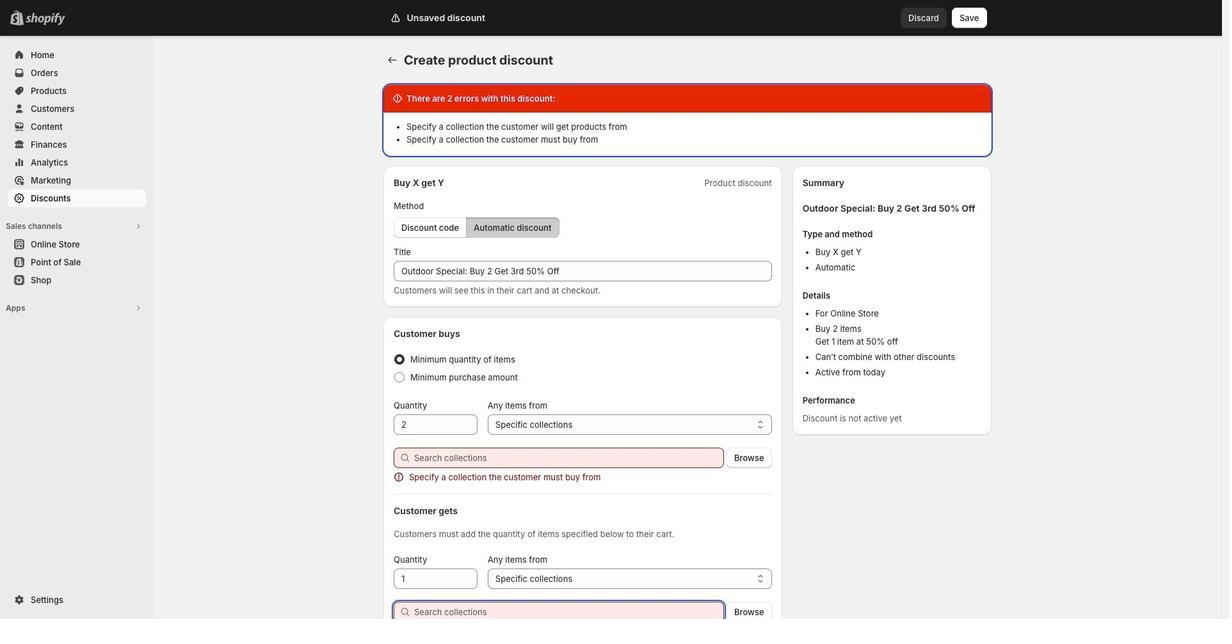 Task type: locate. For each thing, give the bounding box(es) containing it.
1 vertical spatial search collections text field
[[414, 603, 724, 620]]

shopify image
[[26, 13, 65, 26]]

None text field
[[394, 569, 478, 590]]

0 vertical spatial search collections text field
[[414, 448, 724, 469]]

2 search collections text field from the top
[[414, 603, 724, 620]]

None text field
[[394, 261, 772, 282], [394, 415, 478, 435], [394, 261, 772, 282], [394, 415, 478, 435]]

Search collections text field
[[414, 448, 724, 469], [414, 603, 724, 620]]



Task type: describe. For each thing, give the bounding box(es) containing it.
1 search collections text field from the top
[[414, 448, 724, 469]]



Task type: vqa. For each thing, say whether or not it's contained in the screenshot.
the Mark Add your first product as done "ICON"
no



